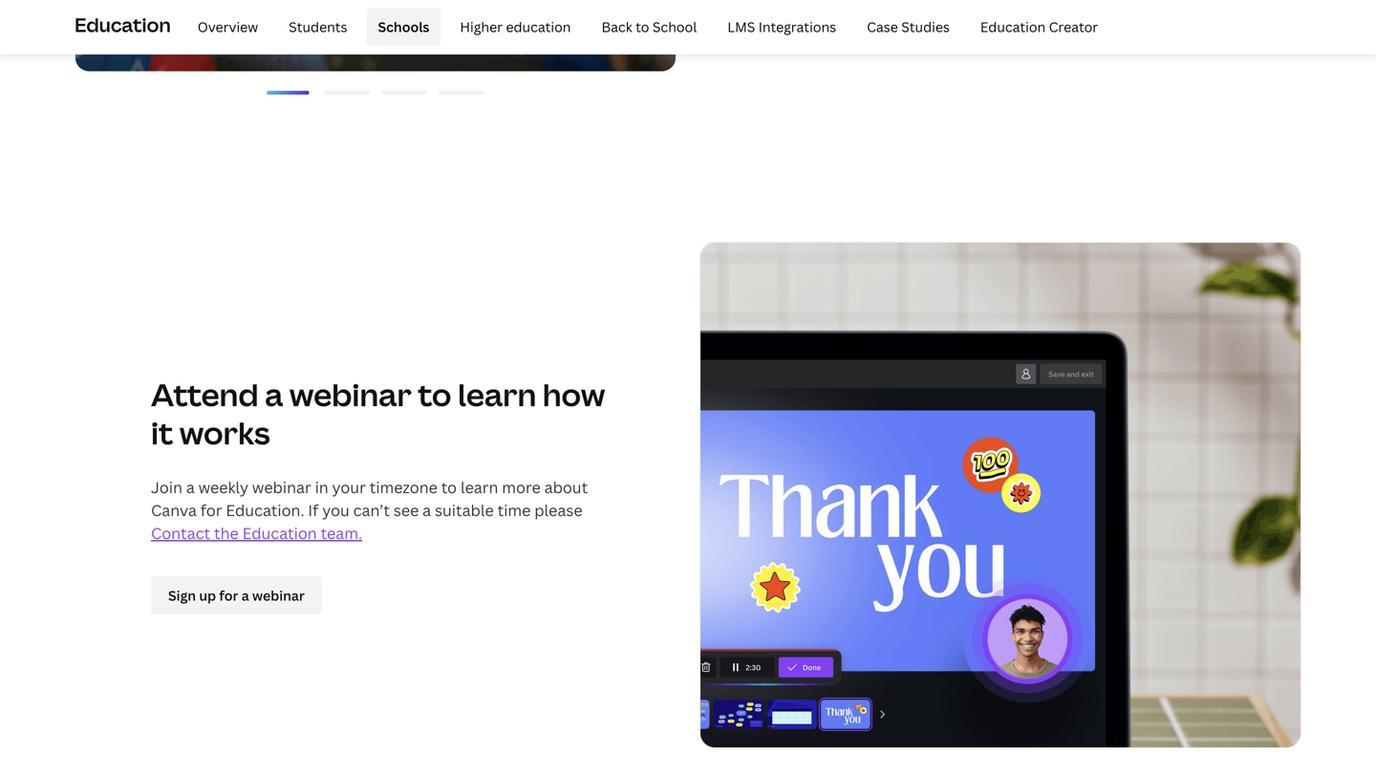 Task type: describe. For each thing, give the bounding box(es) containing it.
join
[[151, 477, 182, 498]]

the
[[214, 523, 239, 544]]

back to school
[[602, 17, 697, 36]]

overview
[[198, 17, 258, 36]]

school
[[653, 17, 697, 36]]

works
[[179, 412, 270, 454]]

about
[[544, 477, 588, 498]]

higher
[[460, 17, 503, 36]]

join a weekly webinar in your timezone to learn more about canva for education. if you can't see a suitable time please contact the education team.
[[151, 477, 588, 544]]

to inside the attend a webinar to learn how it works
[[418, 374, 452, 415]]

suitable
[[435, 500, 494, 521]]

schools
[[378, 17, 430, 36]]

2 horizontal spatial a
[[423, 500, 431, 521]]

a for join
[[186, 477, 195, 498]]

time
[[498, 500, 531, 521]]

education creator link
[[969, 8, 1110, 46]]

students
[[289, 17, 347, 36]]

contact
[[151, 523, 210, 544]]

attend a webinar to learn how it works
[[151, 374, 605, 454]]

please
[[535, 500, 583, 521]]

can't
[[353, 500, 390, 521]]

contact the education team. link
[[151, 523, 362, 544]]

back
[[602, 17, 633, 36]]

case
[[867, 17, 898, 36]]

more
[[502, 477, 541, 498]]

you
[[322, 500, 350, 521]]

weekly
[[198, 477, 249, 498]]

integrations
[[759, 17, 837, 36]]

lms
[[728, 17, 755, 36]]

for
[[200, 500, 222, 521]]

it
[[151, 412, 173, 454]]

education for education
[[75, 11, 171, 38]]

canva
[[151, 500, 197, 521]]

see
[[394, 500, 419, 521]]

in
[[315, 477, 329, 498]]



Task type: vqa. For each thing, say whether or not it's contained in the screenshot.
Education to the right
yes



Task type: locate. For each thing, give the bounding box(es) containing it.
learn inside join a weekly webinar in your timezone to learn more about canva for education. if you can't see a suitable time please contact the education team.
[[461, 477, 498, 498]]

a right 'see'
[[423, 500, 431, 521]]

learn
[[458, 374, 536, 415], [461, 477, 498, 498]]

0 vertical spatial webinar
[[289, 374, 412, 415]]

a laprop with a canva presentation on its screen. image
[[700, 242, 1302, 749]]

studies
[[902, 17, 950, 36]]

education inside join a weekly webinar in your timezone to learn more about canva for education. if you can't see a suitable time please contact the education team.
[[242, 523, 317, 544]]

2 horizontal spatial education
[[981, 17, 1046, 36]]

webinar inside the attend a webinar to learn how it works
[[289, 374, 412, 415]]

1 horizontal spatial education
[[242, 523, 317, 544]]

case studies link
[[856, 8, 962, 46]]

education inside menu bar
[[981, 17, 1046, 36]]

0 vertical spatial to
[[636, 17, 650, 36]]

lms integrations
[[728, 17, 837, 36]]

1 horizontal spatial a
[[265, 374, 283, 415]]

education.
[[226, 500, 305, 521]]

to
[[636, 17, 650, 36], [418, 374, 452, 415], [441, 477, 457, 498]]

1 vertical spatial learn
[[461, 477, 498, 498]]

1 vertical spatial a
[[186, 477, 195, 498]]

2 vertical spatial a
[[423, 500, 431, 521]]

webinar
[[289, 374, 412, 415], [252, 477, 311, 498]]

how
[[543, 374, 605, 415]]

a right join
[[186, 477, 195, 498]]

learn up suitable
[[461, 477, 498, 498]]

education
[[506, 17, 571, 36]]

timezone
[[370, 477, 438, 498]]

back to school link
[[590, 8, 709, 46]]

2 vertical spatial to
[[441, 477, 457, 498]]

students link
[[277, 8, 359, 46]]

overview link
[[186, 8, 270, 46]]

your
[[332, 477, 366, 498]]

menu bar
[[178, 8, 1110, 46]]

higher education
[[460, 17, 571, 36]]

schools link
[[367, 8, 441, 46]]

education
[[75, 11, 171, 38], [981, 17, 1046, 36], [242, 523, 317, 544]]

0 horizontal spatial a
[[186, 477, 195, 498]]

case studies
[[867, 17, 950, 36]]

menu bar containing overview
[[178, 8, 1110, 46]]

lms integrations link
[[716, 8, 848, 46]]

1 vertical spatial to
[[418, 374, 452, 415]]

team.
[[321, 523, 362, 544]]

1 vertical spatial webinar
[[252, 477, 311, 498]]

0 vertical spatial a
[[265, 374, 283, 415]]

higher education link
[[449, 8, 583, 46]]

creator
[[1049, 17, 1099, 36]]

0 vertical spatial learn
[[458, 374, 536, 415]]

learn left how
[[458, 374, 536, 415]]

a
[[265, 374, 283, 415], [186, 477, 195, 498], [423, 500, 431, 521]]

to inside join a weekly webinar in your timezone to learn more about canva for education. if you can't see a suitable time please contact the education team.
[[441, 477, 457, 498]]

webinar inside join a weekly webinar in your timezone to learn more about canva for education. if you can't see a suitable time please contact the education team.
[[252, 477, 311, 498]]

a inside the attend a webinar to learn how it works
[[265, 374, 283, 415]]

webinar up your
[[289, 374, 412, 415]]

attend
[[151, 374, 259, 415]]

0 horizontal spatial education
[[75, 11, 171, 38]]

a for attend
[[265, 374, 283, 415]]

learn inside the attend a webinar to learn how it works
[[458, 374, 536, 415]]

education for education creator
[[981, 17, 1046, 36]]

if
[[308, 500, 319, 521]]

webinar up education. at the bottom left of page
[[252, 477, 311, 498]]

a right attend
[[265, 374, 283, 415]]

education creator
[[981, 17, 1099, 36]]



